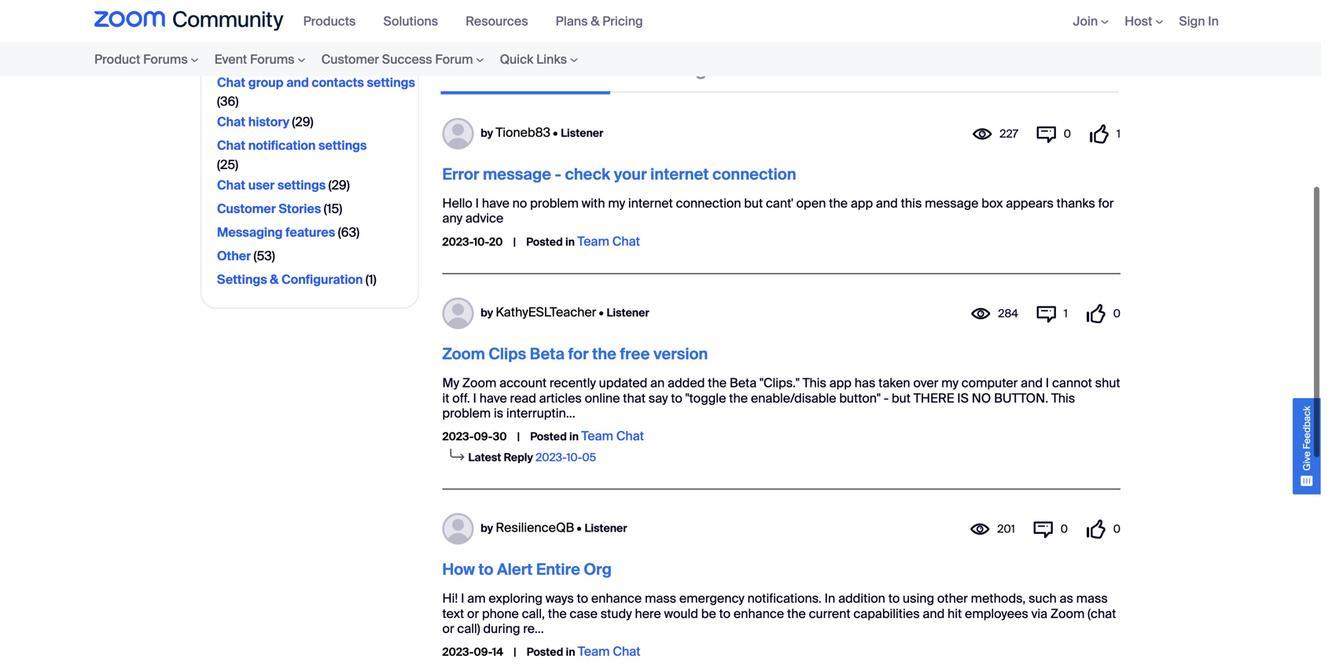 Task type: describe. For each thing, give the bounding box(es) containing it.
updated
[[599, 375, 647, 391]]

posts for latest posts
[[531, 57, 580, 82]]

addition
[[838, 590, 885, 607]]

i inside hi! i am exploring ways to enhance mass emergency notifications. in addition to using other methods, such as mass text or phone call, the case study here would be to enhance the current capabilities and hit employees via zoom (chat or call) during re...
[[461, 590, 464, 607]]

53
[[257, 248, 272, 264]]

no
[[512, 195, 527, 212]]

0 vertical spatial &
[[591, 13, 600, 29]]

channels link
[[217, 24, 273, 46]]

clips
[[489, 344, 526, 364]]

error message  - check your internet connection link
[[442, 164, 796, 184]]

via
[[1031, 605, 1047, 622]]

chat user settings link
[[217, 174, 326, 196]]

as
[[1060, 590, 1073, 607]]

- inside my zoom account recently updated an added the beta "clips." this app has taken over my computer and i cannot shut it off. i have read articles online that say to "toggle the enable/disable button" - but there is no button. this problem is interruptin...
[[884, 390, 889, 406]]

such
[[1029, 590, 1057, 607]]

zoom inside my zoom account recently updated an added the beta "clips." this app has taken over my computer and i cannot shut it off. i have read articles online that say to "toggle the enable/disable button" - but there is no button. this problem is interruptin...
[[462, 375, 496, 391]]

0 vertical spatial 1
[[1116, 126, 1121, 141]]

list containing bots and apps
[[217, 1, 415, 292]]

chat inside the 2023-09-30 | posted in team chat latest reply 2023-10-05
[[616, 428, 644, 444]]

team for entire
[[578, 643, 610, 660]]

posted for alert
[[527, 645, 563, 659]]

30
[[493, 429, 507, 444]]

over
[[913, 375, 938, 391]]

study
[[601, 605, 632, 622]]

pricing
[[602, 13, 643, 29]]

| for to
[[514, 645, 516, 659]]

current
[[809, 605, 850, 622]]

2023- for 2023-09-30 | posted in team chat latest reply 2023-10-05
[[442, 429, 474, 444]]

reply
[[504, 450, 533, 465]]

| inside the 2023-09-30 | posted in team chat latest reply 2023-10-05
[[517, 429, 520, 444]]

i left cannot
[[1046, 375, 1049, 391]]

messaging
[[217, 224, 283, 240]]

| for message
[[513, 235, 516, 249]]

my
[[442, 375, 459, 391]]

in for check
[[565, 235, 575, 249]]

error message  - check your internet connection
[[442, 164, 796, 184]]

284
[[998, 306, 1018, 321]]

tioneb83 image
[[442, 118, 474, 149]]

trending
[[629, 57, 707, 82]]

zoom clips beta for the free version link
[[442, 344, 708, 364]]

the inside hello i have no problem with my internet connection but cant' open the app and this message box appears thanks for any advice
[[829, 195, 848, 212]]

• for entire
[[577, 521, 582, 535]]

quick links link
[[492, 42, 586, 76]]

would
[[664, 605, 698, 622]]

posted inside the 2023-09-30 | posted in team chat latest reply 2023-10-05
[[530, 429, 567, 444]]

2 vertical spatial 1
[[1064, 306, 1068, 321]]

10- inside the 2023-09-30 | posted in team chat latest reply 2023-10-05
[[566, 450, 582, 465]]

2 vertical spatial team chat link
[[578, 643, 640, 660]]

chat up 25
[[217, 137, 245, 154]]

20
[[489, 235, 503, 249]]

during
[[483, 620, 520, 637]]

settings & configuration link
[[217, 268, 363, 290]]

connection inside hello i have no problem with my internet connection but cant' open the app and this message box appears thanks for any advice
[[676, 195, 741, 212]]

account
[[499, 375, 547, 391]]

there
[[913, 390, 954, 406]]

the left "free"
[[592, 344, 616, 364]]

2 mass from the left
[[1076, 590, 1108, 607]]

1 horizontal spatial 29
[[332, 177, 347, 193]]

by for to
[[481, 521, 493, 535]]

but inside hello i have no problem with my internet connection but cant' open the app and this message box appears thanks for any advice
[[744, 195, 763, 212]]

chat down 'your'
[[612, 233, 640, 250]]

exploring
[[489, 590, 542, 607]]

enable/disable
[[751, 390, 836, 406]]

say
[[648, 390, 668, 406]]

0 vertical spatial latest
[[471, 57, 526, 82]]

emergency
[[679, 590, 744, 607]]

quick links
[[500, 51, 567, 68]]

error
[[442, 164, 479, 184]]

chat history link
[[217, 111, 289, 133]]

links
[[536, 51, 567, 68]]

09- for 2023-09-14 | posted in team chat
[[474, 645, 492, 659]]

and down the 35
[[286, 74, 309, 91]]

org
[[584, 560, 612, 580]]

1 mass from the left
[[645, 590, 676, 607]]

chat down 25
[[217, 177, 245, 193]]

internet inside hello i have no problem with my internet connection but cant' open the app and this message box appears thanks for any advice
[[628, 195, 673, 212]]

the right '"toggle'
[[729, 390, 748, 406]]

0 horizontal spatial beta
[[530, 344, 565, 364]]

chat apps link
[[217, 48, 278, 70]]

1 horizontal spatial enhance
[[734, 605, 784, 622]]

23
[[279, 27, 294, 43]]

forums for event forums
[[250, 51, 295, 68]]

success
[[382, 51, 432, 68]]

sign in
[[1179, 13, 1219, 29]]

solved
[[834, 57, 895, 82]]

a
[[1024, 11, 1031, 27]]

re...
[[523, 620, 544, 637]]

1 vertical spatial settings
[[318, 137, 367, 154]]

join link
[[1073, 13, 1109, 29]]

off.
[[452, 390, 470, 406]]

problem inside hello i have no problem with my internet connection but cant' open the app and this message box appears thanks for any advice
[[530, 195, 579, 212]]

but inside my zoom account recently updated an added the beta "clips." this app has taken over my computer and i cannot shut it off. i have read articles online that say to "toggle the enable/disable button" - but there is no button. this problem is interruptin...
[[892, 390, 911, 406]]

listener for your
[[561, 126, 603, 140]]

0 horizontal spatial for
[[568, 344, 589, 364]]

35
[[284, 51, 299, 67]]

hello i have no problem with my internet connection but cant' open the app and this message box appears thanks for any advice
[[442, 195, 1114, 227]]

my zoom account recently updated an added the beta "clips." this app has taken over my computer and i cannot shut it off. i have read articles online that say to "toggle the enable/disable button" - but there is no button. this problem is interruptin...
[[442, 375, 1120, 421]]

contacts
[[312, 74, 364, 91]]

is
[[957, 390, 969, 406]]

configuration
[[281, 271, 363, 288]]

0 vertical spatial internet
[[650, 164, 709, 184]]

thanks
[[1057, 195, 1095, 212]]

resilienceqb image
[[442, 513, 474, 545]]

box
[[982, 195, 1003, 212]]

group
[[248, 74, 283, 91]]

customer success forum
[[321, 51, 473, 68]]

menu bar containing join
[[1049, 0, 1227, 42]]

resources link
[[466, 13, 540, 29]]

• for for
[[599, 305, 604, 320]]

app inside my zoom account recently updated an added the beta "clips." this app has taken over my computer and i cannot shut it off. i have read articles online that say to "toggle the enable/disable button" - but there is no button. this problem is interruptin...
[[829, 375, 852, 391]]

problem inside my zoom account recently updated an added the beta "clips." this app has taken over my computer and i cannot shut it off. i have read articles online that say to "toggle the enable/disable button" - but there is no button. this problem is interruptin...
[[442, 405, 491, 421]]

team for check
[[577, 233, 609, 250]]

forums for product forums
[[143, 51, 188, 68]]

kathyeslteacher image
[[442, 298, 474, 329]]

beta inside my zoom account recently updated an added the beta "clips." this app has taken over my computer and i cannot shut it off. i have read articles online that say to "toggle the enable/disable button" - but there is no button. this problem is interruptin...
[[730, 375, 757, 391]]

event forums
[[214, 51, 295, 68]]

version
[[653, 344, 708, 364]]

advice
[[465, 210, 503, 227]]

this
[[901, 195, 922, 212]]

1 horizontal spatial or
[[467, 605, 479, 622]]

how to alert entire org link
[[442, 560, 612, 580]]

0 horizontal spatial this
[[803, 375, 826, 391]]

appears
[[1006, 195, 1054, 212]]

start a discussion
[[993, 11, 1097, 27]]

bots
[[217, 3, 244, 20]]

kathyeslteacher
[[496, 304, 596, 320]]

and inside my zoom account recently updated an added the beta "clips." this app has taken over my computer and i cannot shut it off. i have read articles online that say to "toggle the enable/disable button" - but there is no button. this problem is interruptin...
[[1021, 375, 1043, 391]]

0 vertical spatial apps
[[273, 3, 302, 20]]

is
[[494, 405, 503, 421]]

other link
[[217, 245, 251, 267]]

"toggle
[[685, 390, 726, 406]]

1 vertical spatial apps
[[248, 51, 278, 67]]

& inside bots and apps 3 channels 23 chat apps 35 chat group and contacts settings 36 chat history 29 chat notification settings 25 chat user settings 29 customer stories 15 messaging features 63 other 53 settings & configuration 1
[[270, 271, 279, 288]]

open
[[796, 195, 826, 212]]

start
[[993, 11, 1021, 27]]

customer stories link
[[217, 198, 321, 220]]

forum
[[435, 51, 473, 68]]

articles
[[539, 390, 582, 406]]

chat down study
[[613, 643, 640, 660]]

to inside my zoom account recently updated an added the beta "clips." this app has taken over my computer and i cannot shut it off. i have read articles online that say to "toggle the enable/disable button" - but there is no button. this problem is interruptin...
[[671, 390, 682, 406]]



Task type: vqa. For each thing, say whether or not it's contained in the screenshot.
bottom will
no



Task type: locate. For each thing, give the bounding box(es) containing it.
in for entire
[[566, 645, 575, 659]]

plans
[[556, 13, 588, 29]]

and up channels
[[247, 3, 270, 20]]

to right say
[[671, 390, 682, 406]]

this right "clips."
[[803, 375, 826, 391]]

0 horizontal spatial customer
[[217, 200, 276, 217]]

1 horizontal spatial •
[[577, 521, 582, 535]]

1 vertical spatial have
[[479, 390, 507, 406]]

2 vertical spatial in
[[566, 645, 575, 659]]

to
[[671, 390, 682, 406], [478, 560, 493, 580], [577, 590, 588, 607], [888, 590, 900, 607], [719, 605, 731, 622]]

have inside hello i have no problem with my internet connection but cant' open the app and this message box appears thanks for any advice
[[482, 195, 509, 212]]

zoom inside hi! i am exploring ways to enhance mass emergency notifications. in addition to using other methods, such as mass text or phone call, the case study here would be to enhance the current capabilities and hit employees via zoom (chat or call) during re...
[[1050, 605, 1085, 622]]

2 by from the top
[[481, 305, 493, 320]]

1 vertical spatial in
[[569, 429, 579, 444]]

beta up account
[[530, 344, 565, 364]]

by inside by tioneb83 • listener
[[481, 126, 493, 140]]

listener up "free"
[[607, 305, 649, 320]]

have left read
[[479, 390, 507, 406]]

or left call)
[[442, 620, 454, 637]]

10- down advice
[[473, 235, 489, 249]]

29
[[295, 114, 310, 130], [332, 177, 347, 193]]

apps up 23
[[273, 3, 302, 20]]

listener for org
[[585, 521, 627, 535]]

1 vertical spatial by
[[481, 305, 493, 320]]

settings right notification
[[318, 137, 367, 154]]

0 horizontal spatial enhance
[[591, 590, 642, 607]]

for inside hello i have no problem with my internet connection but cant' open the app and this message box appears thanks for any advice
[[1098, 195, 1114, 212]]

2023- down any
[[442, 235, 473, 249]]

messaging features link
[[217, 221, 335, 243]]

2023- for 2023-09-14 | posted in team chat
[[442, 645, 474, 659]]

1 horizontal spatial my
[[941, 375, 958, 391]]

15
[[327, 200, 339, 217]]

1 horizontal spatial posts
[[711, 57, 761, 82]]

1 vertical spatial beta
[[730, 375, 757, 391]]

bots and apps 3 channels 23 chat apps 35 chat group and contacts settings 36 chat history 29 chat notification settings 25 chat user settings 29 customer stories 15 messaging features 63 other 53 settings & configuration 1
[[217, 3, 415, 288]]

2 vertical spatial team
[[578, 643, 610, 660]]

1 horizontal spatial problem
[[530, 195, 579, 212]]

customer inside bots and apps 3 channels 23 chat apps 35 chat group and contacts settings 36 chat history 29 chat notification settings 25 chat user settings 29 customer stories 15 messaging features 63 other 53 settings & configuration 1
[[217, 200, 276, 217]]

button.
[[994, 390, 1048, 406]]

0 vertical spatial •
[[553, 126, 558, 140]]

2023- for 2023-10-20 | posted in team chat
[[442, 235, 473, 249]]

team down with
[[577, 233, 609, 250]]

connection up cant'
[[712, 164, 796, 184]]

listener up the check
[[561, 126, 603, 140]]

and left this
[[876, 195, 898, 212]]

have left no
[[482, 195, 509, 212]]

i right hi!
[[461, 590, 464, 607]]

your
[[614, 164, 647, 184]]

apps
[[273, 3, 302, 20], [248, 51, 278, 67]]

cant'
[[766, 195, 793, 212]]

0 vertical spatial |
[[513, 235, 516, 249]]

to right be on the bottom of the page
[[719, 605, 731, 622]]

team inside the 2023-09-30 | posted in team chat latest reply 2023-10-05
[[581, 428, 613, 444]]

recent
[[442, 2, 543, 36]]

1 vertical spatial -
[[884, 390, 889, 406]]

enhance right be on the bottom of the page
[[734, 605, 784, 622]]

in inside hi! i am exploring ways to enhance mass emergency notifications. in addition to using other methods, such as mass text or phone call, the case study here would be to enhance the current capabilities and hit employees via zoom (chat or call) during re...
[[825, 590, 835, 607]]

but left over
[[892, 390, 911, 406]]

1 vertical spatial posted
[[530, 429, 567, 444]]

zoom right my
[[462, 375, 496, 391]]

2 horizontal spatial •
[[599, 305, 604, 320]]

zoom up my
[[442, 344, 485, 364]]

app
[[851, 195, 873, 212], [829, 375, 852, 391]]

by right kathyeslteacher image
[[481, 305, 493, 320]]

2 vertical spatial posted
[[527, 645, 563, 659]]

0 vertical spatial listener
[[561, 126, 603, 140]]

2023- inside 2023-10-20 | posted in team chat
[[442, 235, 473, 249]]

2 posts from the left
[[711, 57, 761, 82]]

and inside hi! i am exploring ways to enhance mass emergency notifications. in addition to using other methods, such as mass text or phone call, the case study here would be to enhance the current capabilities and hit employees via zoom (chat or call) during re...
[[923, 605, 945, 622]]

to right how
[[478, 560, 493, 580]]

recently
[[549, 375, 596, 391]]

-
[[555, 164, 561, 184], [884, 390, 889, 406]]

listener inside by resilienceqb • listener
[[585, 521, 627, 535]]

posted inside "2023-09-14 | posted in team chat"
[[527, 645, 563, 659]]

channels
[[217, 27, 273, 43]]

29 up the chat notification settings "link"
[[295, 114, 310, 130]]

(chat
[[1088, 605, 1116, 622]]

1 vertical spatial message
[[925, 195, 979, 212]]

history
[[248, 114, 289, 130]]

latest posts
[[471, 57, 580, 82]]

2023- right the reply
[[536, 450, 566, 465]]

0 vertical spatial message
[[483, 164, 551, 184]]

0 vertical spatial by
[[481, 126, 493, 140]]

problem
[[530, 195, 579, 212], [442, 405, 491, 421]]

0 horizontal spatial 1
[[369, 271, 373, 288]]

capabilities
[[853, 605, 920, 622]]

0 vertical spatial my
[[608, 195, 625, 212]]

posted down re...
[[527, 645, 563, 659]]

2 09- from the top
[[474, 645, 492, 659]]

1 vertical spatial but
[[892, 390, 911, 406]]

| inside 2023-10-20 | posted in team chat
[[513, 235, 516, 249]]

0 horizontal spatial problem
[[442, 405, 491, 421]]

1 horizontal spatial 1
[[1064, 306, 1068, 321]]

no
[[972, 390, 991, 406]]

apps up group
[[248, 51, 278, 67]]

0 vertical spatial app
[[851, 195, 873, 212]]

1 vertical spatial customer
[[217, 200, 276, 217]]

and left cannot
[[1021, 375, 1043, 391]]

0 vertical spatial posted
[[526, 235, 563, 249]]

zoom right via
[[1050, 605, 1085, 622]]

list
[[217, 1, 415, 292]]

my right over
[[941, 375, 958, 391]]

beta left "clips."
[[730, 375, 757, 391]]

by for message
[[481, 126, 493, 140]]

i right hello
[[475, 195, 479, 212]]

3 by from the top
[[481, 521, 493, 535]]

1 vertical spatial 10-
[[566, 450, 582, 465]]

team down case
[[578, 643, 610, 660]]

this right button.
[[1051, 390, 1075, 406]]

2023-10-05 link
[[536, 450, 596, 465]]

in inside 2023-10-20 | posted in team chat
[[565, 235, 575, 249]]

menu bar containing products
[[295, 0, 663, 42]]

taken
[[878, 375, 910, 391]]

• right resilienceqb
[[577, 521, 582, 535]]

1 vertical spatial |
[[517, 429, 520, 444]]

and inside hello i have no problem with my internet connection but cant' open the app and this message box appears thanks for any advice
[[876, 195, 898, 212]]

in left 'addition' at bottom right
[[825, 590, 835, 607]]

0 vertical spatial have
[[482, 195, 509, 212]]

but left cant'
[[744, 195, 763, 212]]

• inside by kathyeslteacher • listener
[[599, 305, 604, 320]]

0 vertical spatial connection
[[712, 164, 796, 184]]

message inside hello i have no problem with my internet connection but cant' open the app and this message box appears thanks for any advice
[[925, 195, 979, 212]]

chat down channels link
[[217, 51, 245, 67]]

connection left cant'
[[676, 195, 741, 212]]

in right sign
[[1208, 13, 1219, 29]]

0 vertical spatial zoom
[[442, 344, 485, 364]]

1 vertical spatial my
[[941, 375, 958, 391]]

0 horizontal spatial message
[[483, 164, 551, 184]]

2 vertical spatial zoom
[[1050, 605, 1085, 622]]

hit
[[948, 605, 962, 622]]

hi!
[[442, 590, 458, 607]]

settings down customer success forum
[[367, 74, 415, 91]]

posted inside 2023-10-20 | posted in team chat
[[526, 235, 563, 249]]

message right this
[[925, 195, 979, 212]]

2 vertical spatial by
[[481, 521, 493, 535]]

listener
[[561, 126, 603, 140], [607, 305, 649, 320], [585, 521, 627, 535]]

1 inside bots and apps 3 channels 23 chat apps 35 chat group and contacts settings 36 chat history 29 chat notification settings 25 chat user settings 29 customer stories 15 messaging features 63 other 53 settings & configuration 1
[[369, 271, 373, 288]]

0 horizontal spatial •
[[553, 126, 558, 140]]

0 vertical spatial settings
[[367, 74, 415, 91]]

zoom clips beta for the free version
[[442, 344, 708, 364]]

0 vertical spatial team
[[577, 233, 609, 250]]

latest inside the 2023-09-30 | posted in team chat latest reply 2023-10-05
[[468, 450, 501, 465]]

2 vertical spatial settings
[[277, 177, 326, 193]]

in inside the 2023-09-30 | posted in team chat latest reply 2023-10-05
[[569, 429, 579, 444]]

0 horizontal spatial in
[[825, 590, 835, 607]]

| right the 30
[[517, 429, 520, 444]]

how
[[442, 560, 475, 580]]

phone
[[482, 605, 519, 622]]

message
[[483, 164, 551, 184], [925, 195, 979, 212]]

team chat link down with
[[577, 233, 640, 250]]

am
[[467, 590, 486, 607]]

25
[[220, 156, 235, 173]]

1 vertical spatial 09-
[[474, 645, 492, 659]]

by for clips
[[481, 305, 493, 320]]

1 vertical spatial &
[[270, 271, 279, 288]]

0 horizontal spatial forums
[[143, 51, 188, 68]]

2023- down off.
[[442, 429, 474, 444]]

team chat link
[[577, 233, 640, 250], [581, 428, 644, 444], [578, 643, 640, 660]]

features
[[286, 224, 335, 240]]

• inside by tioneb83 • listener
[[553, 126, 558, 140]]

| right 20
[[513, 235, 516, 249]]

product forums
[[94, 51, 188, 68]]

1 vertical spatial app
[[829, 375, 852, 391]]

2 horizontal spatial 1
[[1116, 126, 1121, 141]]

1 vertical spatial in
[[825, 590, 835, 607]]

in inside "2023-09-14 | posted in team chat"
[[566, 645, 575, 659]]

• inside by resilienceqb • listener
[[577, 521, 582, 535]]

i inside hello i have no problem with my internet connection but cant' open the app and this message box appears thanks for any advice
[[475, 195, 479, 212]]

0 vertical spatial team chat link
[[577, 233, 640, 250]]

1 vertical spatial •
[[599, 305, 604, 320]]

0 horizontal spatial 29
[[295, 114, 310, 130]]

team chat link down study
[[578, 643, 640, 660]]

forums down community.title image
[[143, 51, 188, 68]]

chat group and contacts settings link
[[217, 71, 415, 93]]

& right plans at the left top
[[591, 13, 600, 29]]

1 vertical spatial 29
[[332, 177, 347, 193]]

09- for 2023-09-30 | posted in team chat latest reply 2023-10-05
[[474, 429, 493, 444]]

1 horizontal spatial forums
[[250, 51, 295, 68]]

by right the resilienceqb image
[[481, 521, 493, 535]]

call,
[[522, 605, 545, 622]]

1 09- from the top
[[474, 429, 493, 444]]

customer up contacts
[[321, 51, 379, 68]]

1 vertical spatial for
[[568, 344, 589, 364]]

2 forums from the left
[[250, 51, 295, 68]]

1 vertical spatial 1
[[369, 271, 373, 288]]

other
[[937, 590, 968, 607]]

listener inside by kathyeslteacher • listener
[[607, 305, 649, 320]]

connection
[[712, 164, 796, 184], [676, 195, 741, 212]]

posted down no
[[526, 235, 563, 249]]

forums up group
[[250, 51, 295, 68]]

problem right no
[[530, 195, 579, 212]]

2023- down call)
[[442, 645, 474, 659]]

in
[[1208, 13, 1219, 29], [825, 590, 835, 607]]

stories
[[279, 200, 321, 217]]

1 horizontal spatial for
[[1098, 195, 1114, 212]]

1 vertical spatial internet
[[628, 195, 673, 212]]

0 vertical spatial in
[[565, 235, 575, 249]]

0 horizontal spatial 10-
[[473, 235, 489, 249]]

09- inside the 2023-09-30 | posted in team chat latest reply 2023-10-05
[[474, 429, 493, 444]]

- right "has"
[[884, 390, 889, 406]]

using
[[903, 590, 934, 607]]

1 horizontal spatial this
[[1051, 390, 1075, 406]]

• up "zoom clips beta for the free version"
[[599, 305, 604, 320]]

"clips."
[[760, 375, 800, 391]]

mass right study
[[645, 590, 676, 607]]

my inside hello i have no problem with my internet connection but cant' open the app and this message box appears thanks for any advice
[[608, 195, 625, 212]]

the right call,
[[548, 605, 567, 622]]

the left "current"
[[787, 605, 806, 622]]

1 vertical spatial listener
[[607, 305, 649, 320]]

2 vertical spatial listener
[[585, 521, 627, 535]]

09- inside "2023-09-14 | posted in team chat"
[[474, 645, 492, 659]]

app left this
[[851, 195, 873, 212]]

other
[[217, 248, 251, 264]]

or
[[467, 605, 479, 622], [442, 620, 454, 637]]

team chat link up "05" at the left of the page
[[581, 428, 644, 444]]

by inside by resilienceqb • listener
[[481, 521, 493, 535]]

activity
[[548, 2, 658, 36]]

0 vertical spatial customer
[[321, 51, 379, 68]]

| inside "2023-09-14 | posted in team chat"
[[514, 645, 516, 659]]

listener inside by tioneb83 • listener
[[561, 126, 603, 140]]

63
[[341, 224, 356, 240]]

227
[[1000, 126, 1018, 141]]

10- down interruptin...
[[566, 450, 582, 465]]

1 vertical spatial connection
[[676, 195, 741, 212]]

and
[[247, 3, 270, 20], [286, 74, 309, 91], [876, 195, 898, 212], [1021, 375, 1043, 391], [923, 605, 945, 622]]

1 vertical spatial zoom
[[462, 375, 496, 391]]

or right text
[[467, 605, 479, 622]]

1 horizontal spatial message
[[925, 195, 979, 212]]

unanswered
[[978, 57, 1089, 82]]

0 vertical spatial problem
[[530, 195, 579, 212]]

to right ways
[[577, 590, 588, 607]]

by right the tioneb83 icon
[[481, 126, 493, 140]]

for up recently
[[568, 344, 589, 364]]

for
[[1098, 195, 1114, 212], [568, 344, 589, 364]]

in up 2023-10-05 link
[[569, 429, 579, 444]]

in down the check
[[565, 235, 575, 249]]

how to alert entire org
[[442, 560, 612, 580]]

shut
[[1095, 375, 1120, 391]]

10- inside 2023-10-20 | posted in team chat
[[473, 235, 489, 249]]

read
[[510, 390, 536, 406]]

1 forums from the left
[[143, 51, 188, 68]]

user
[[248, 177, 275, 193]]

| right the 14 at the bottom left of page
[[514, 645, 516, 659]]

event forums link
[[207, 42, 313, 76]]

entire
[[536, 560, 580, 580]]

menu bar
[[295, 0, 663, 42], [1049, 0, 1227, 42], [63, 42, 617, 76]]

1 horizontal spatial -
[[884, 390, 889, 406]]

0 horizontal spatial or
[[442, 620, 454, 637]]

1 posts from the left
[[531, 57, 580, 82]]

1 horizontal spatial &
[[591, 13, 600, 29]]

to left using
[[888, 590, 900, 607]]

posts
[[531, 57, 580, 82], [711, 57, 761, 82]]

0 vertical spatial in
[[1208, 13, 1219, 29]]

36
[[220, 93, 235, 110]]

1 vertical spatial latest
[[468, 450, 501, 465]]

community.title image
[[94, 11, 284, 31]]

with
[[582, 195, 605, 212]]

0 vertical spatial 10-
[[473, 235, 489, 249]]

menu bar containing product forums
[[63, 42, 617, 76]]

cannot
[[1052, 375, 1092, 391]]

&
[[591, 13, 600, 29], [270, 271, 279, 288]]

2023-
[[442, 235, 473, 249], [442, 429, 474, 444], [536, 450, 566, 465], [442, 645, 474, 659]]

chat down the that
[[616, 428, 644, 444]]

1 horizontal spatial in
[[1208, 13, 1219, 29]]

app inside hello i have no problem with my internet connection but cant' open the app and this message box appears thanks for any advice
[[851, 195, 873, 212]]

have inside my zoom account recently updated an added the beta "clips." this app has taken over my computer and i cannot shut it off. i have read articles online that say to "toggle the enable/disable button" - but there is no button. this problem is interruptin...
[[479, 390, 507, 406]]

zoom
[[442, 344, 485, 364], [462, 375, 496, 391], [1050, 605, 1085, 622]]

internet down 'your'
[[628, 195, 673, 212]]

0 vertical spatial for
[[1098, 195, 1114, 212]]

app left "has"
[[829, 375, 852, 391]]

0 vertical spatial 29
[[295, 114, 310, 130]]

listener up org
[[585, 521, 627, 535]]

team chat link for internet
[[577, 233, 640, 250]]

2023- inside "2023-09-14 | posted in team chat"
[[442, 645, 474, 659]]

text
[[442, 605, 464, 622]]

team chat link for free
[[581, 428, 644, 444]]

resilienceqb link
[[496, 519, 574, 536]]

chat up 36
[[217, 74, 245, 91]]

and left hit
[[923, 605, 945, 622]]

by inside by kathyeslteacher • listener
[[481, 305, 493, 320]]

team up "05" at the left of the page
[[581, 428, 613, 444]]

listener for the
[[607, 305, 649, 320]]

quick
[[500, 51, 533, 68]]

in down case
[[566, 645, 575, 659]]

settings
[[367, 74, 415, 91], [318, 137, 367, 154], [277, 177, 326, 193]]

enhance down org
[[591, 590, 642, 607]]

customer up messaging
[[217, 200, 276, 217]]

the right open
[[829, 195, 848, 212]]

0 horizontal spatial -
[[555, 164, 561, 184]]

trending posts
[[629, 57, 761, 82]]

0 vertical spatial beta
[[530, 344, 565, 364]]

problem left is
[[442, 405, 491, 421]]

my inside my zoom account recently updated an added the beta "clips." this app has taken over my computer and i cannot shut it off. i have read articles online that say to "toggle the enable/disable button" - but there is no button. this problem is interruptin...
[[941, 375, 958, 391]]

resilienceqb
[[496, 519, 574, 536]]

be
[[701, 605, 716, 622]]

for right thanks
[[1098, 195, 1114, 212]]

my right with
[[608, 195, 625, 212]]

i
[[475, 195, 479, 212], [1046, 375, 1049, 391], [473, 390, 476, 406], [461, 590, 464, 607]]

chat down 36
[[217, 114, 245, 130]]

0 vertical spatial -
[[555, 164, 561, 184]]

product
[[94, 51, 140, 68]]

posts for trending posts
[[711, 57, 761, 82]]

tioneb83
[[496, 124, 550, 141]]

0 horizontal spatial my
[[608, 195, 625, 212]]

• for check
[[553, 126, 558, 140]]

1 horizontal spatial beta
[[730, 375, 757, 391]]

posted for -
[[526, 235, 563, 249]]

1 horizontal spatial but
[[892, 390, 911, 406]]

29 up 15
[[332, 177, 347, 193]]

1 vertical spatial team
[[581, 428, 613, 444]]

settings up stories
[[277, 177, 326, 193]]

- left the check
[[555, 164, 561, 184]]

1 horizontal spatial 10-
[[566, 450, 582, 465]]

1 vertical spatial team chat link
[[581, 428, 644, 444]]

1 by from the top
[[481, 126, 493, 140]]

i right off.
[[473, 390, 476, 406]]

the right added
[[708, 375, 727, 391]]

plans & pricing link
[[556, 13, 655, 29]]



